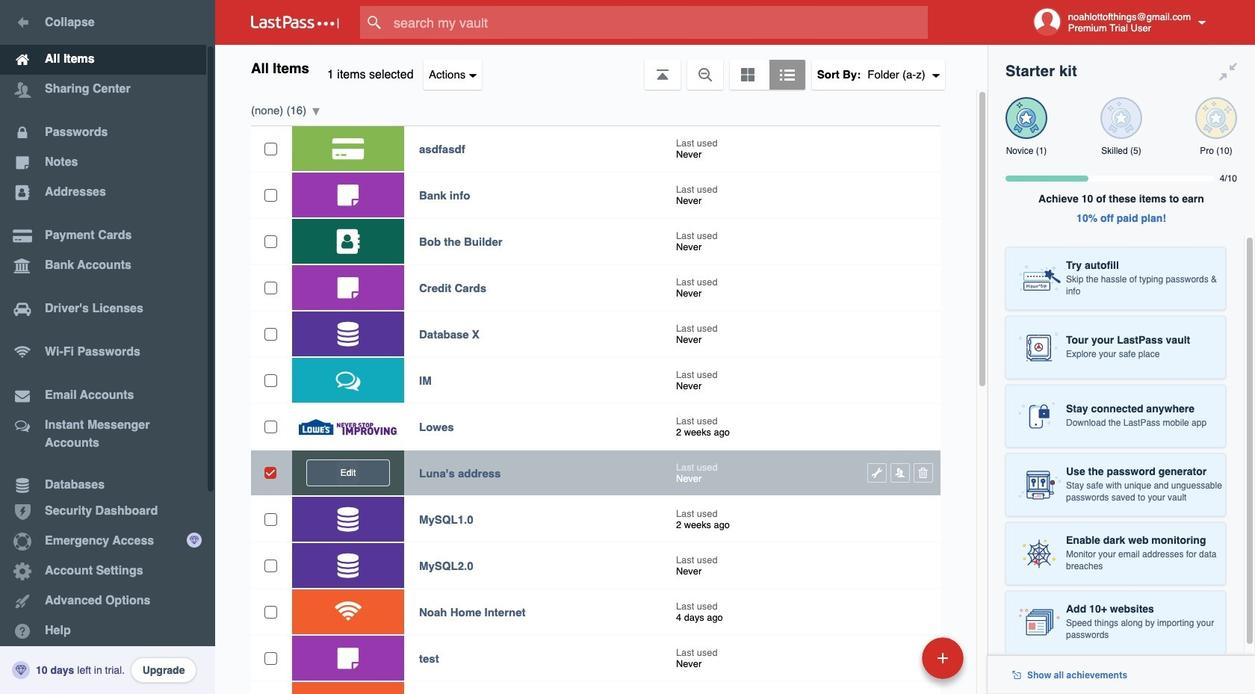 Task type: describe. For each thing, give the bounding box(es) containing it.
new item navigation
[[819, 633, 973, 694]]

main navigation navigation
[[0, 0, 215, 694]]

Search search field
[[360, 6, 957, 39]]

vault options navigation
[[215, 45, 988, 90]]



Task type: locate. For each thing, give the bounding box(es) containing it.
lastpass image
[[251, 16, 339, 29]]

search my vault text field
[[360, 6, 957, 39]]

new item element
[[819, 637, 969, 679]]



Task type: vqa. For each thing, say whether or not it's contained in the screenshot.
NEW ITEM ICON
no



